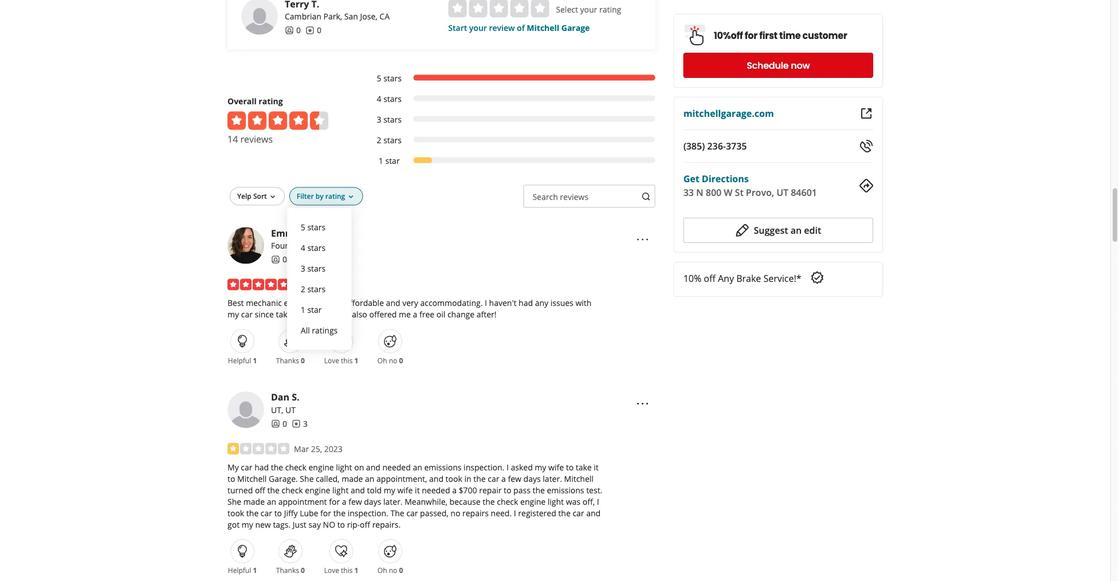 Task type: describe. For each thing, give the bounding box(es) containing it.
review
[[489, 23, 515, 34]]

park,
[[324, 11, 342, 22]]

the up garage.
[[271, 462, 283, 473]]

0 vertical spatial check
[[285, 462, 307, 473]]

helpful for emma f.
[[228, 356, 251, 365]]

4 stars for 4 stars button
[[301, 243, 326, 254]]

yelp sort button
[[230, 188, 285, 206]]

0 horizontal spatial she
[[228, 496, 241, 507]]

1 inside the filter reviews by 1 star rating element
[[379, 156, 383, 167]]

and up the meanwhile,
[[429, 474, 444, 484]]

to down my
[[228, 474, 235, 484]]

(0 reactions) element down just
[[301, 566, 305, 576]]

all
[[301, 325, 310, 336]]

0 horizontal spatial mitchell
[[237, 474, 267, 484]]

it for s.
[[594, 462, 599, 473]]

after!
[[477, 309, 497, 320]]

1 horizontal spatial later.
[[543, 474, 562, 484]]

(0 reactions) element down all on the bottom left of page
[[301, 356, 305, 365]]

16 chevron down v2 image
[[268, 193, 277, 202]]

in
[[464, 474, 471, 484]]

my right asked
[[535, 462, 546, 473]]

14
[[228, 133, 238, 145]]

(1 reaction) element down new
[[253, 566, 257, 576]]

2 vertical spatial for
[[320, 508, 331, 519]]

reviews for 14 reviews
[[240, 133, 273, 145]]

to left take
[[566, 462, 574, 473]]

(0 reactions) element down me
[[399, 356, 403, 365]]

any
[[718, 272, 734, 285]]

s.
[[292, 391, 299, 404]]

no inside my car had the check engine light on and needed an emissions inspection. i asked my wife to take it to mitchell garage. she called, made an appointment, and took in the car a few days later. mitchell turned off the check engine light and told my wife it needed a $700 repair to pass the emissions test. she made an appointment for a few days later. meanwhile, because the check engine light was off, i took the car to jiffy lube for the inspection. the car passed, no repairs need. i registered the car and got my new tags. just say no to rip-off repairs.
[[451, 508, 460, 519]]

my
[[228, 462, 239, 473]]

n
[[696, 186, 704, 199]]

filter by rating button
[[289, 188, 363, 206]]

i inside best mechanic ever! they were affordable and very accommodating. i haven't had any issues with my car since taking it there. they also offered me a free oil change after!
[[485, 298, 487, 309]]

oh for emma f.
[[378, 356, 387, 365]]

free
[[420, 309, 435, 320]]

0 vertical spatial friends element
[[285, 25, 301, 36]]

ut inside get directions 33 n 800 w st provo, ut 84601
[[777, 186, 789, 199]]

because
[[450, 496, 481, 507]]

sep
[[294, 280, 308, 290]]

ratings
[[312, 325, 338, 336]]

16 review v2 image for 0
[[305, 26, 315, 35]]

schedule
[[747, 59, 789, 72]]

4 stars button
[[296, 238, 342, 259]]

of
[[517, 23, 525, 34]]

4 stars for filter reviews by 4 stars rating element
[[377, 94, 402, 105]]

appointment
[[278, 496, 327, 507]]

2 for the 2 stars button
[[301, 284, 305, 295]]

tags.
[[273, 519, 291, 530]]

2 vertical spatial 5
[[303, 254, 308, 265]]

cambrian park, san jose, ca
[[285, 11, 390, 22]]

filter reviews by 4 stars rating element
[[365, 94, 655, 105]]

1 vertical spatial days
[[364, 496, 381, 507]]

mar
[[294, 444, 309, 455]]

were
[[325, 298, 343, 309]]

oil
[[437, 309, 445, 320]]

3 stars for 3 stars button
[[301, 263, 326, 274]]

overall
[[228, 96, 257, 107]]

my car had the check engine light on and needed an emissions inspection. i asked my wife to take it to mitchell garage. she called, made an appointment, and took in the car a few days later. mitchell turned off the check engine light and told my wife it needed a $700 repair to pass the emissions test. she made an appointment for a few days later. meanwhile, because the check engine light was off, i took the car to jiffy lube for the inspection. the car passed, no repairs need. i registered the car and got my new tags. just say no to rip-off repairs.
[[228, 462, 603, 530]]

love for s.
[[324, 566, 339, 576]]

1 star for the filter reviews by 1 star rating element
[[379, 156, 400, 167]]

1 horizontal spatial she
[[300, 474, 314, 484]]

my right got at the left bottom
[[242, 519, 253, 530]]

fountain
[[271, 241, 304, 251]]

garage.
[[269, 474, 298, 484]]

1 vertical spatial took
[[228, 508, 244, 519]]

1 vertical spatial later.
[[383, 496, 403, 507]]

meanwhile,
[[405, 496, 448, 507]]

menu image
[[636, 397, 650, 411]]

issues
[[551, 298, 574, 309]]

got
[[228, 519, 240, 530]]

an up appointment,
[[413, 462, 422, 473]]

overall rating
[[228, 96, 283, 107]]

helpful for dan s.
[[228, 566, 251, 576]]

first
[[759, 29, 778, 42]]

suggest an edit
[[754, 224, 821, 236]]

2 stars button
[[296, 279, 342, 300]]

no for f.
[[389, 356, 397, 365]]

0 vertical spatial emissions
[[424, 462, 462, 473]]

rating for filter by rating
[[325, 192, 345, 201]]

1 vertical spatial engine
[[305, 485, 330, 496]]

1 vertical spatial for
[[329, 496, 340, 507]]

1 horizontal spatial off
[[360, 519, 370, 530]]

car right the the
[[407, 508, 418, 519]]

schedule now
[[747, 59, 810, 72]]

2 for filter reviews by 2 stars rating element
[[377, 135, 381, 146]]

i right "need."
[[514, 508, 516, 519]]

to left pass
[[504, 485, 511, 496]]

filter
[[297, 192, 314, 201]]

emma
[[271, 227, 300, 239]]

1 horizontal spatial made
[[342, 474, 363, 484]]

suggest
[[754, 224, 788, 236]]

accommodating.
[[420, 298, 483, 309]]

0 horizontal spatial made
[[243, 496, 265, 507]]

2 horizontal spatial mitchell
[[564, 474, 594, 484]]

now
[[791, 59, 810, 72]]

stars for filter reviews by 4 stars rating element
[[383, 94, 402, 105]]

garage
[[562, 23, 590, 34]]

time
[[780, 29, 801, 42]]

change
[[448, 309, 475, 320]]

1 vertical spatial light
[[332, 485, 349, 496]]

stars for 3 stars button
[[307, 263, 326, 274]]

thanks 0 for emma
[[276, 356, 305, 365]]

need.
[[491, 508, 512, 519]]

1 horizontal spatial took
[[446, 474, 462, 484]]

rating element
[[448, 0, 549, 18]]

schedule now button
[[684, 53, 873, 78]]

5 star rating image
[[228, 279, 289, 291]]

to right no
[[337, 519, 345, 530]]

edit
[[804, 224, 821, 236]]

star for the filter reviews by 1 star rating element
[[385, 156, 400, 167]]

search
[[533, 192, 558, 203]]

16 friends v2 image for dan
[[271, 420, 280, 429]]

the down was
[[558, 508, 571, 519]]

menu image
[[636, 233, 650, 247]]

0 horizontal spatial off
[[255, 485, 265, 496]]

select
[[556, 4, 578, 15]]

3 inside reviews element
[[303, 419, 308, 429]]

2023 for f.
[[323, 280, 341, 290]]

the right in
[[474, 474, 486, 484]]

(385) 236-3735
[[684, 140, 747, 152]]

new
[[255, 519, 271, 530]]

called,
[[316, 474, 340, 484]]

your for select
[[580, 4, 597, 15]]

ut inside dan s. ut, ut
[[285, 405, 296, 416]]

ca for park,
[[380, 11, 390, 22]]

photo of terry t. image
[[241, 0, 278, 35]]

oh no 0 for emma f.
[[378, 356, 403, 365]]

0 inside reviews element
[[317, 25, 322, 36]]

filter reviews by 3 stars rating element
[[365, 114, 655, 126]]

2 vertical spatial light
[[548, 496, 564, 507]]

search reviews
[[533, 192, 589, 203]]

(1 reaction) element down also at the bottom left of page
[[355, 356, 358, 365]]

mitchellgarage.com link
[[684, 107, 774, 119]]

registered
[[518, 508, 556, 519]]

10%off for first time customer
[[714, 29, 847, 42]]

the
[[391, 508, 404, 519]]

0 vertical spatial off
[[704, 272, 716, 285]]

love this 1 for emma f.
[[324, 356, 358, 365]]

repairs.
[[372, 519, 401, 530]]

1 horizontal spatial needed
[[422, 485, 450, 496]]

the down garage.
[[267, 485, 280, 496]]

repair
[[479, 485, 502, 496]]

1 vertical spatial they
[[332, 309, 350, 320]]

dan
[[271, 391, 289, 404]]

0 vertical spatial engine
[[309, 462, 334, 473]]

ca for f.
[[332, 241, 342, 251]]

2 vertical spatial it
[[415, 485, 420, 496]]

take
[[576, 462, 592, 473]]

get directions link
[[684, 173, 749, 185]]

14 reviews
[[228, 133, 273, 145]]

rating for select your rating
[[599, 4, 621, 15]]

this for s.
[[341, 566, 353, 576]]

by
[[316, 192, 324, 201]]

jiffy
[[284, 508, 298, 519]]

25, for emma f.
[[310, 280, 321, 290]]

the down repair
[[483, 496, 495, 507]]

1 star button
[[296, 300, 342, 321]]

stars for filter reviews by 5 stars rating element
[[383, 73, 402, 84]]

had inside best mechanic ever! they were affordable and very accommodating. i haven't had any issues with my car since taking it there. they also offered me a free oil change after!
[[519, 298, 533, 309]]

1 star for 1 star button
[[301, 305, 322, 316]]

ever!
[[284, 298, 302, 309]]

(1 reaction) element down rip-
[[355, 566, 358, 576]]

an up new
[[267, 496, 276, 507]]

no for s.
[[389, 566, 397, 576]]

friends element for dan
[[271, 418, 287, 430]]

filter by rating
[[297, 192, 345, 201]]

0 horizontal spatial rating
[[259, 96, 283, 107]]

1 vertical spatial wife
[[397, 485, 413, 496]]

(no rating) image
[[448, 0, 549, 18]]

sep 25, 2023
[[294, 280, 341, 290]]

car inside best mechanic ever! they were affordable and very accommodating. i haven't had any issues with my car since taking it there. they also offered me a free oil change after!
[[241, 309, 253, 320]]



Task type: locate. For each thing, give the bounding box(es) containing it.
0 vertical spatial needed
[[383, 462, 411, 473]]

dan s. link
[[271, 391, 299, 404]]

0 vertical spatial inspection.
[[464, 462, 505, 473]]

2 vertical spatial 3
[[303, 419, 308, 429]]

0 horizontal spatial star
[[307, 305, 322, 316]]

0 vertical spatial days
[[524, 474, 541, 484]]

2 thanks from the top
[[276, 566, 299, 576]]

an left edit
[[791, 224, 802, 236]]

reviews element
[[305, 25, 322, 36], [292, 418, 308, 430]]

light left was
[[548, 496, 564, 507]]

provo,
[[746, 186, 774, 199]]

0 horizontal spatial took
[[228, 508, 244, 519]]

and right on
[[366, 462, 380, 473]]

also
[[352, 309, 367, 320]]

photo of dan s. image
[[228, 392, 264, 429]]

oh no 0 for dan s.
[[378, 566, 403, 576]]

3 for the filter reviews by 3 stars rating element
[[377, 114, 381, 125]]

1 helpful 1 from the top
[[228, 356, 257, 365]]

reviews element for ut, ut
[[292, 418, 308, 430]]

and down 'off,'
[[586, 508, 601, 519]]

later. up the the
[[383, 496, 403, 507]]

1 horizontal spatial ut
[[777, 186, 789, 199]]

2023 for s.
[[324, 444, 343, 455]]

5 inside 5 stars "button"
[[301, 222, 305, 233]]

4.5 star rating image
[[228, 112, 328, 130]]

stars for 5 stars "button"
[[307, 222, 326, 233]]

1 horizontal spatial 3 stars
[[377, 114, 402, 125]]

4 for 4 stars button
[[301, 243, 305, 254]]

0 vertical spatial reviews
[[240, 133, 273, 145]]

1 vertical spatial thanks
[[276, 566, 299, 576]]

0 vertical spatial took
[[446, 474, 462, 484]]

0 vertical spatial reviews element
[[305, 25, 322, 36]]

helpful down got at the left bottom
[[228, 566, 251, 576]]

love this 1 down no
[[324, 566, 358, 576]]

2023 up were
[[323, 280, 341, 290]]

ca right jose,
[[380, 11, 390, 22]]

4 stars
[[377, 94, 402, 105], [301, 243, 326, 254]]

took left in
[[446, 474, 462, 484]]

ca
[[380, 11, 390, 22], [332, 241, 342, 251]]

25, right mar
[[311, 444, 322, 455]]

was
[[566, 496, 581, 507]]

thanks for dan
[[276, 566, 299, 576]]

friends element
[[285, 25, 301, 36], [271, 254, 287, 265], [271, 418, 287, 430]]

1 oh from the top
[[378, 356, 387, 365]]

love down ratings at the left of page
[[324, 356, 339, 365]]

16 friends v2 image down cambrian
[[285, 26, 294, 35]]

car down best
[[241, 309, 253, 320]]

start
[[448, 23, 467, 34]]

1 vertical spatial needed
[[422, 485, 450, 496]]

16 chevron down v2 image
[[346, 193, 356, 202]]

2 vertical spatial engine
[[520, 496, 546, 507]]

0 vertical spatial 2
[[377, 135, 381, 146]]

2 oh no 0 from the top
[[378, 566, 403, 576]]

None radio
[[448, 0, 467, 18], [469, 0, 487, 18], [490, 0, 508, 18], [531, 0, 549, 18], [448, 0, 467, 18], [469, 0, 487, 18], [490, 0, 508, 18], [531, 0, 549, 18]]

1 vertical spatial emissions
[[547, 485, 584, 496]]

friends element for emma
[[271, 254, 287, 265]]

1 vertical spatial 5 stars
[[301, 222, 326, 233]]

they
[[305, 298, 322, 309], [332, 309, 350, 320]]

1 horizontal spatial 16 review v2 image
[[305, 26, 315, 35]]

thanks 0
[[276, 356, 305, 365], [276, 566, 305, 576]]

0 vertical spatial had
[[519, 298, 533, 309]]

1 helpful from the top
[[228, 356, 251, 365]]

helpful up photo of dan s.
[[228, 356, 251, 365]]

ut left 84601
[[777, 186, 789, 199]]

$700
[[459, 485, 477, 496]]

1 horizontal spatial reviews
[[560, 192, 589, 203]]

4 for filter reviews by 4 stars rating element
[[377, 94, 381, 105]]

and left told
[[351, 485, 365, 496]]

helpful 1 up photo of dan s.
[[228, 356, 257, 365]]

made down turned
[[243, 496, 265, 507]]

1 horizontal spatial inspection.
[[464, 462, 505, 473]]

2 this from the top
[[341, 566, 353, 576]]

car down was
[[573, 508, 584, 519]]

2 inside button
[[301, 284, 305, 295]]

engine up called,
[[309, 462, 334, 473]]

0 vertical spatial oh no 0
[[378, 356, 403, 365]]

mitchell right of
[[527, 23, 559, 34]]

0 horizontal spatial they
[[305, 298, 322, 309]]

3735
[[726, 140, 747, 152]]

1 vertical spatial it
[[594, 462, 599, 473]]

  text field
[[524, 185, 655, 208]]

no down repairs.
[[389, 566, 397, 576]]

and inside best mechanic ever! they were affordable and very accommodating. i haven't had any issues with my car since taking it there. they also offered me a free oil change after!
[[386, 298, 400, 309]]

helpful
[[228, 356, 251, 365], [228, 566, 251, 576]]

passed,
[[420, 508, 449, 519]]

2 love this 1 from the top
[[324, 566, 358, 576]]

0 horizontal spatial your
[[469, 23, 487, 34]]

oh for dan s.
[[378, 566, 387, 576]]

test.
[[586, 485, 603, 496]]

16 review v2 image for 3
[[292, 420, 301, 429]]

0 horizontal spatial had
[[255, 462, 269, 473]]

1 vertical spatial had
[[255, 462, 269, 473]]

san
[[344, 11, 358, 22]]

1 vertical spatial few
[[349, 496, 362, 507]]

reviews element containing 0
[[305, 25, 322, 36]]

filter reviews by 2 stars rating element
[[365, 135, 655, 146]]

emissions up was
[[547, 485, 584, 496]]

thanks 0 for dan
[[276, 566, 305, 576]]

directions
[[702, 173, 749, 185]]

a
[[413, 309, 417, 320], [502, 474, 506, 484], [452, 485, 457, 496], [342, 496, 346, 507]]

thanks for emma
[[276, 356, 299, 365]]

ca inside emma f. fountain valley, ca
[[332, 241, 342, 251]]

on
[[354, 462, 364, 473]]

yelp sort
[[237, 192, 267, 201]]

16 friends v2 image
[[285, 26, 294, 35], [271, 255, 280, 265], [271, 420, 280, 429]]

2
[[377, 135, 381, 146], [301, 284, 305, 295]]

2 horizontal spatial it
[[594, 462, 599, 473]]

took
[[446, 474, 462, 484], [228, 508, 244, 519]]

offered
[[369, 309, 397, 320]]

2 love from the top
[[324, 566, 339, 576]]

needed up appointment,
[[383, 462, 411, 473]]

1 vertical spatial 2 stars
[[301, 284, 326, 295]]

and up offered
[[386, 298, 400, 309]]

off
[[704, 272, 716, 285], [255, 485, 265, 496], [360, 519, 370, 530]]

cambrian
[[285, 11, 321, 22]]

car
[[241, 309, 253, 320], [241, 462, 252, 473], [488, 474, 499, 484], [261, 508, 272, 519], [407, 508, 418, 519], [573, 508, 584, 519]]

5 stars inside "button"
[[301, 222, 326, 233]]

2 thanks 0 from the top
[[276, 566, 305, 576]]

0 horizontal spatial it
[[301, 309, 306, 320]]

suggest an edit button
[[684, 218, 873, 243]]

24 directions v2 image
[[860, 179, 873, 193]]

5 stars button
[[296, 217, 342, 238]]

thanks
[[276, 356, 299, 365], [276, 566, 299, 576]]

my down best
[[228, 309, 239, 320]]

5 for filter reviews by 5 stars rating element
[[377, 73, 381, 84]]

2 oh from the top
[[378, 566, 387, 576]]

1 star inside 1 star button
[[301, 305, 322, 316]]

0 vertical spatial 3 stars
[[377, 114, 402, 125]]

stars for 4 stars button
[[307, 243, 326, 254]]

1 thanks 0 from the top
[[276, 356, 305, 365]]

1 love this 1 from the top
[[324, 356, 358, 365]]

2 helpful 1 from the top
[[228, 566, 257, 576]]

reviews element down cambrian
[[305, 25, 322, 36]]

rip-
[[347, 519, 360, 530]]

4
[[377, 94, 381, 105], [301, 243, 305, 254]]

10% off any brake service!*
[[684, 272, 802, 285]]

later. up registered at the left bottom of the page
[[543, 474, 562, 484]]

0 vertical spatial 25,
[[310, 280, 321, 290]]

star for 1 star button
[[307, 305, 322, 316]]

emma f. link
[[271, 227, 310, 239]]

rating up 4.5 star rating image at the top left of page
[[259, 96, 283, 107]]

0 horizontal spatial 4 stars
[[301, 243, 326, 254]]

1 horizontal spatial rating
[[325, 192, 345, 201]]

1 inside 1 star button
[[301, 305, 305, 316]]

0 vertical spatial 2023
[[323, 280, 341, 290]]

reviews element for cambrian park, san jose, ca
[[305, 25, 322, 36]]

3 for 3 stars button
[[301, 263, 305, 274]]

0 vertical spatial for
[[745, 29, 758, 42]]

24 phone v2 image
[[860, 139, 873, 153]]

mar 25, 2023
[[294, 444, 343, 455]]

oh no 0 down offered
[[378, 356, 403, 365]]

inspection. up in
[[464, 462, 505, 473]]

valley,
[[306, 241, 330, 251]]

0 vertical spatial they
[[305, 298, 322, 309]]

1 vertical spatial 2
[[301, 284, 305, 295]]

1 vertical spatial love
[[324, 566, 339, 576]]

16 friends v2 image for emma
[[271, 255, 280, 265]]

rating
[[599, 4, 621, 15], [259, 96, 283, 107], [325, 192, 345, 201]]

jose,
[[360, 11, 378, 22]]

0 vertical spatial later.
[[543, 474, 562, 484]]

0 vertical spatial light
[[336, 462, 352, 473]]

mitchell down take
[[564, 474, 594, 484]]

helpful 1 for dan s.
[[228, 566, 257, 576]]

this
[[341, 356, 353, 365], [341, 566, 353, 576]]

1 vertical spatial friends element
[[271, 254, 287, 265]]

your right start
[[469, 23, 487, 34]]

3 inside 3 stars button
[[301, 263, 305, 274]]

off left repairs.
[[360, 519, 370, 530]]

love
[[324, 356, 339, 365], [324, 566, 339, 576]]

1 horizontal spatial days
[[524, 474, 541, 484]]

this down all ratings button
[[341, 356, 353, 365]]

the up new
[[246, 508, 259, 519]]

an inside button
[[791, 224, 802, 236]]

1 horizontal spatial they
[[332, 309, 350, 320]]

needed
[[383, 462, 411, 473], [422, 485, 450, 496]]

2 vertical spatial check
[[497, 496, 518, 507]]

4 stars inside button
[[301, 243, 326, 254]]

helpful 1 down got at the left bottom
[[228, 566, 257, 576]]

your right select
[[580, 4, 597, 15]]

best mechanic ever! they were affordable and very accommodating. i haven't had any issues with my car since taking it there. they also offered me a free oil change after!
[[228, 298, 592, 320]]

very
[[402, 298, 418, 309]]

5 stars for 5 stars "button"
[[301, 222, 326, 233]]

(0 reactions) element down repairs.
[[399, 566, 403, 576]]

16 review v2 image down dan s. ut, ut
[[292, 420, 301, 429]]

the up no
[[333, 508, 346, 519]]

few down asked
[[508, 474, 522, 484]]

0 vertical spatial thanks 0
[[276, 356, 305, 365]]

5 for 5 stars "button"
[[301, 222, 305, 233]]

1 oh no 0 from the top
[[378, 356, 403, 365]]

friends element down fountain
[[271, 254, 287, 265]]

told
[[367, 485, 382, 496]]

4 inside button
[[301, 243, 305, 254]]

friends element down ut,
[[271, 418, 287, 430]]

1 vertical spatial 16 review v2 image
[[292, 420, 301, 429]]

check down garage.
[[282, 485, 303, 496]]

1
[[379, 156, 383, 167], [301, 305, 305, 316], [253, 356, 257, 365], [355, 356, 358, 365], [253, 566, 257, 576], [355, 566, 358, 576]]

they down were
[[332, 309, 350, 320]]

stars for the filter reviews by 3 stars rating element
[[383, 114, 402, 125]]

1 thanks from the top
[[276, 356, 299, 365]]

a inside best mechanic ever! they were affordable and very accommodating. i haven't had any issues with my car since taking it there. they also offered me a free oil change after!
[[413, 309, 417, 320]]

my right told
[[384, 485, 395, 496]]

236-
[[707, 140, 726, 152]]

16 review v2 image
[[305, 26, 315, 35], [292, 420, 301, 429]]

engine down called,
[[305, 485, 330, 496]]

wife left take
[[549, 462, 564, 473]]

with
[[576, 298, 592, 309]]

3 stars inside 3 stars button
[[301, 263, 326, 274]]

1 vertical spatial this
[[341, 566, 353, 576]]

0 horizontal spatial reviews
[[240, 133, 273, 145]]

1 vertical spatial check
[[282, 485, 303, 496]]

stars for filter reviews by 2 stars rating element
[[383, 135, 402, 146]]

rating left 16 chevron down v2 image
[[325, 192, 345, 201]]

thanks up dan s. link
[[276, 356, 299, 365]]

(1 reaction) element down since
[[253, 356, 257, 365]]

1 vertical spatial rating
[[259, 96, 283, 107]]

1 this from the top
[[341, 356, 353, 365]]

0 horizontal spatial 2 stars
[[301, 284, 326, 295]]

0 vertical spatial this
[[341, 356, 353, 365]]

3 stars for the filter reviews by 3 stars rating element
[[377, 114, 402, 125]]

stars inside "button"
[[307, 222, 326, 233]]

w
[[724, 186, 733, 199]]

oh down repairs.
[[378, 566, 387, 576]]

0 horizontal spatial days
[[364, 496, 381, 507]]

1 horizontal spatial wife
[[549, 462, 564, 473]]

reviews right 14
[[240, 133, 273, 145]]

1 vertical spatial reviews element
[[292, 418, 308, 430]]

she down turned
[[228, 496, 241, 507]]

your
[[580, 4, 597, 15], [469, 23, 487, 34]]

2023 up called,
[[324, 444, 343, 455]]

10%
[[684, 272, 702, 285]]

24 check in v2 image
[[811, 271, 824, 285]]

1 horizontal spatial mitchell
[[527, 23, 559, 34]]

0 vertical spatial rating
[[599, 4, 621, 15]]

stars
[[383, 73, 402, 84], [383, 94, 402, 105], [383, 114, 402, 125], [383, 135, 402, 146], [307, 222, 326, 233], [307, 243, 326, 254], [307, 263, 326, 274], [307, 284, 326, 295]]

off,
[[583, 496, 595, 507]]

(0 reactions) element
[[301, 356, 305, 365], [399, 356, 403, 365], [301, 566, 305, 576], [399, 566, 403, 576]]

1 vertical spatial 2023
[[324, 444, 343, 455]]

needed up the meanwhile,
[[422, 485, 450, 496]]

few up rip-
[[349, 496, 362, 507]]

1 love from the top
[[324, 356, 339, 365]]

1 vertical spatial star
[[307, 305, 322, 316]]

1 vertical spatial reviews
[[560, 192, 589, 203]]

it inside best mechanic ever! they were affordable and very accommodating. i haven't had any issues with my car since taking it there. they also offered me a free oil change after!
[[301, 309, 306, 320]]

inspection. up rip-
[[348, 508, 388, 519]]

made down on
[[342, 474, 363, 484]]

ut
[[777, 186, 789, 199], [285, 405, 296, 416]]

5 inside filter reviews by 5 stars rating element
[[377, 73, 381, 84]]

my inside best mechanic ever! they were affordable and very accommodating. i haven't had any issues with my car since taking it there. they also offered me a free oil change after!
[[228, 309, 239, 320]]

0 vertical spatial she
[[300, 474, 314, 484]]

0 horizontal spatial 4
[[301, 243, 305, 254]]

car up new
[[261, 508, 272, 519]]

engine
[[309, 462, 334, 473], [305, 485, 330, 496], [520, 496, 546, 507]]

had
[[519, 298, 533, 309], [255, 462, 269, 473]]

0 vertical spatial few
[[508, 474, 522, 484]]

3 inside the filter reviews by 3 stars rating element
[[377, 114, 381, 125]]

to up tags.
[[274, 508, 282, 519]]

reviews
[[240, 133, 273, 145], [560, 192, 589, 203]]

my
[[228, 309, 239, 320], [535, 462, 546, 473], [384, 485, 395, 496], [242, 519, 253, 530]]

days down told
[[364, 496, 381, 507]]

1 vertical spatial 4 stars
[[301, 243, 326, 254]]

this down rip-
[[341, 566, 353, 576]]

sort
[[253, 192, 267, 201]]

rating inside dropdown button
[[325, 192, 345, 201]]

reviews right search
[[560, 192, 589, 203]]

i right 'off,'
[[597, 496, 599, 507]]

light left on
[[336, 462, 352, 473]]

1 horizontal spatial star
[[385, 156, 400, 167]]

1 horizontal spatial 4 stars
[[377, 94, 402, 105]]

5 stars for filter reviews by 5 stars rating element
[[377, 73, 402, 84]]

ut right ut,
[[285, 405, 296, 416]]

the right pass
[[533, 485, 545, 496]]

it for f.
[[301, 309, 306, 320]]

star inside button
[[307, 305, 322, 316]]

no
[[389, 356, 397, 365], [451, 508, 460, 519], [389, 566, 397, 576]]

0 horizontal spatial 2
[[301, 284, 305, 295]]

mitchellgarage.com
[[684, 107, 774, 119]]

all ratings button
[[296, 321, 342, 341]]

0 vertical spatial it
[[301, 309, 306, 320]]

2 vertical spatial off
[[360, 519, 370, 530]]

0 vertical spatial 16 friends v2 image
[[285, 26, 294, 35]]

filter reviews by 1 star rating element
[[365, 155, 655, 167]]

i left asked
[[507, 462, 509, 473]]

thanks 0 down all on the bottom left of page
[[276, 356, 305, 365]]

1 vertical spatial 3
[[301, 263, 305, 274]]

stars for the 2 stars button
[[307, 284, 326, 295]]

2 stars for filter reviews by 2 stars rating element
[[377, 135, 402, 146]]

filter reviews by 5 stars rating element
[[365, 73, 655, 84]]

yelp
[[237, 192, 252, 201]]

thanks 0 down tags.
[[276, 566, 305, 576]]

this for f.
[[341, 356, 353, 365]]

24 pencil v2 image
[[736, 224, 749, 237]]

light down called,
[[332, 485, 349, 496]]

10%off
[[714, 29, 743, 42]]

0 vertical spatial no
[[389, 356, 397, 365]]

25, for dan s.
[[311, 444, 322, 455]]

car right my
[[241, 462, 252, 473]]

mechanic
[[246, 298, 282, 309]]

there.
[[308, 309, 330, 320]]

ut,
[[271, 405, 283, 416]]

helpful 1 for emma f.
[[228, 356, 257, 365]]

me
[[399, 309, 411, 320]]

16 review v2 image down cambrian
[[305, 26, 315, 35]]

took up got at the left bottom
[[228, 508, 244, 519]]

0 horizontal spatial 16 review v2 image
[[292, 420, 301, 429]]

0 horizontal spatial ut
[[285, 405, 296, 416]]

search image
[[642, 192, 651, 201]]

they up there.
[[305, 298, 322, 309]]

0 horizontal spatial wife
[[397, 485, 413, 496]]

3 stars button
[[296, 259, 342, 279]]

2 vertical spatial no
[[389, 566, 397, 576]]

love for f.
[[324, 356, 339, 365]]

any
[[535, 298, 549, 309]]

33
[[684, 186, 694, 199]]

no
[[323, 519, 335, 530]]

None radio
[[510, 0, 529, 18]]

0 vertical spatial love this 1
[[324, 356, 358, 365]]

days up pass
[[524, 474, 541, 484]]

0 vertical spatial 5 stars
[[377, 73, 402, 84]]

photo of emma f. image
[[228, 228, 264, 264]]

reviews for search reviews
[[560, 192, 589, 203]]

2 stars inside button
[[301, 284, 326, 295]]

stars inside button
[[307, 284, 326, 295]]

1 star inside the filter reviews by 1 star rating element
[[379, 156, 400, 167]]

1 vertical spatial inspection.
[[348, 508, 388, 519]]

your for start
[[469, 23, 487, 34]]

asked
[[511, 462, 533, 473]]

select your rating
[[556, 4, 621, 15]]

reviews element containing 3
[[292, 418, 308, 430]]

car up repair
[[488, 474, 499, 484]]

2 stars
[[377, 135, 402, 146], [301, 284, 326, 295]]

0 vertical spatial helpful 1
[[228, 356, 257, 365]]

oh no 0 down repairs.
[[378, 566, 403, 576]]

off left any
[[704, 272, 716, 285]]

3 stars
[[377, 114, 402, 125], [301, 263, 326, 274]]

0 vertical spatial oh
[[378, 356, 387, 365]]

off right turned
[[255, 485, 265, 496]]

84601
[[791, 186, 817, 199]]

0 vertical spatial 16 review v2 image
[[305, 26, 315, 35]]

1 vertical spatial love this 1
[[324, 566, 358, 576]]

love this 1 for dan s.
[[324, 566, 358, 576]]

1 star rating image
[[228, 443, 289, 455]]

had inside my car had the check engine light on and needed an emissions inspection. i asked my wife to take it to mitchell garage. she called, made an appointment, and took in the car a few days later. mitchell turned off the check engine light and told my wife it needed a $700 repair to pass the emissions test. she made an appointment for a few days later. meanwhile, because the check engine light was off, i took the car to jiffy lube for the inspection. the car passed, no repairs need. i registered the car and got my new tags. just say no to rip-off repairs.
[[255, 462, 269, 473]]

check up "need."
[[497, 496, 518, 507]]

24 external link v2 image
[[860, 107, 873, 120]]

(1 reaction) element
[[253, 356, 257, 365], [355, 356, 358, 365], [253, 566, 257, 576], [355, 566, 358, 576]]

and
[[386, 298, 400, 309], [366, 462, 380, 473], [429, 474, 444, 484], [351, 485, 365, 496], [586, 508, 601, 519]]

had left any
[[519, 298, 533, 309]]

2 helpful from the top
[[228, 566, 251, 576]]

2 stars for the 2 stars button
[[301, 284, 326, 295]]

3 stars inside the filter reviews by 3 stars rating element
[[377, 114, 402, 125]]

an up told
[[365, 474, 374, 484]]

affordable
[[345, 298, 384, 309]]

engine up registered at the left bottom of the page
[[520, 496, 546, 507]]

rating right select
[[599, 4, 621, 15]]

1 horizontal spatial 4
[[377, 94, 381, 105]]

she left called,
[[300, 474, 314, 484]]

get directions 33 n 800 w st provo, ut 84601
[[684, 173, 817, 199]]

lube
[[300, 508, 318, 519]]

2 vertical spatial friends element
[[271, 418, 287, 430]]



Task type: vqa. For each thing, say whether or not it's contained in the screenshot.


